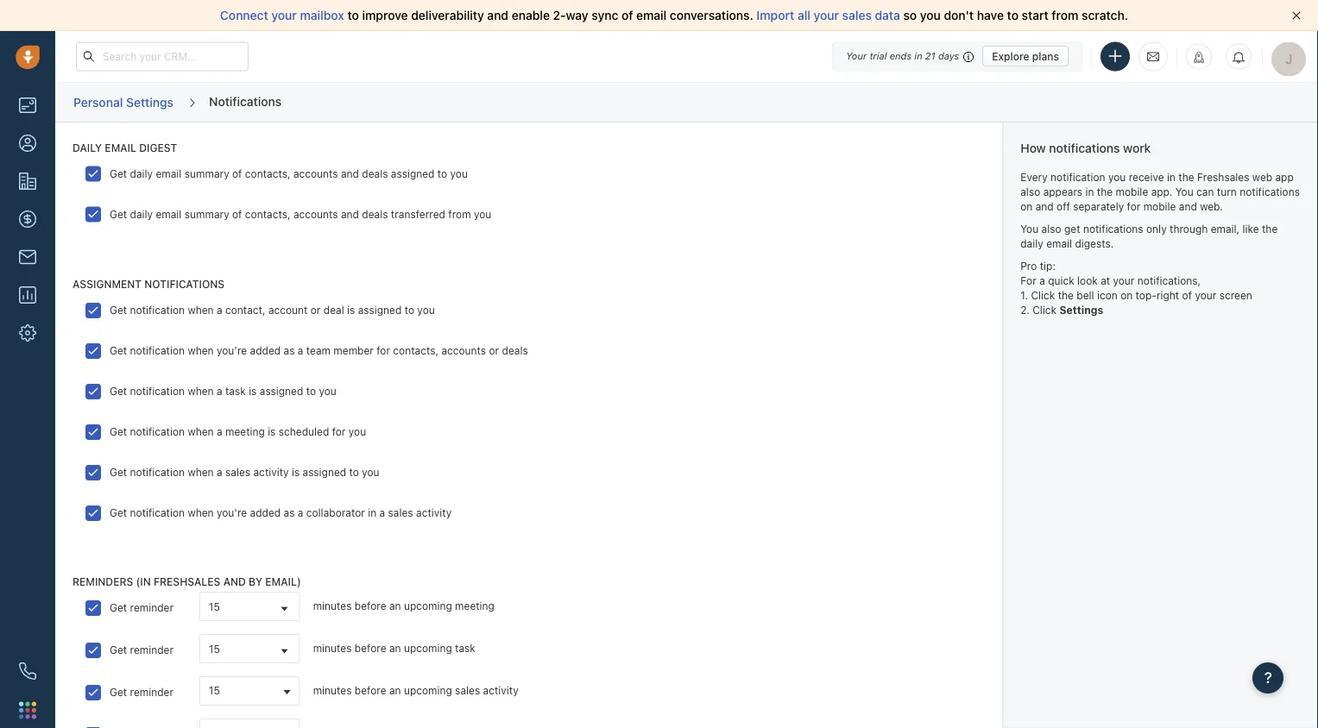 Task type: describe. For each thing, give the bounding box(es) containing it.
0 vertical spatial settings
[[126, 95, 174, 109]]

screen
[[1219, 289, 1252, 301]]

summary for get daily email summary of contacts, accounts and deals transferred from you
[[184, 208, 229, 220]]

4 get from the top
[[110, 345, 127, 357]]

your right all
[[814, 8, 839, 22]]

to up scheduled
[[306, 385, 316, 397]]

an for before an upcoming meeting
[[389, 600, 401, 612]]

top-
[[1136, 289, 1157, 301]]

is left scheduled
[[268, 426, 276, 438]]

of right sync on the left top of page
[[621, 8, 633, 22]]

2.
[[1020, 304, 1030, 316]]

upcoming for sales
[[404, 685, 452, 697]]

2 vertical spatial accounts
[[441, 345, 486, 357]]

look
[[1077, 274, 1098, 287]]

assigned right deal
[[358, 304, 402, 316]]

a inside pro tip: for a quick look at your notifications, 1. click the bell icon on top-right of your screen 2. click settings
[[1039, 274, 1045, 287]]

an for before an upcoming sales activity
[[389, 685, 401, 697]]

days
[[938, 50, 959, 62]]

accounts for assigned
[[293, 168, 338, 180]]

email image
[[1147, 49, 1159, 64]]

notifications inside you also get notifications only through email, like the daily email digests.
[[1083, 223, 1143, 235]]

member
[[333, 345, 374, 357]]

appears
[[1043, 186, 1082, 198]]

before for before an upcoming sales activity
[[355, 685, 386, 697]]

conversations.
[[670, 8, 753, 22]]

have
[[977, 8, 1004, 22]]

your trial ends in 21 days
[[846, 50, 959, 62]]

team
[[306, 345, 331, 357]]

off
[[1057, 201, 1070, 213]]

1 vertical spatial click
[[1033, 304, 1057, 316]]

get daily email summary of contacts, accounts and deals transferred from you
[[110, 208, 491, 220]]

close image
[[1292, 11, 1301, 20]]

daily email digest
[[73, 142, 177, 154]]

separately
[[1073, 201, 1124, 213]]

a left team
[[298, 345, 303, 357]]

is down scheduled
[[292, 466, 300, 478]]

deals for assigned
[[362, 168, 388, 180]]

pro
[[1020, 260, 1037, 272]]

21
[[925, 50, 935, 62]]

assigned up 'transferred'
[[391, 168, 435, 180]]

task for a
[[225, 385, 246, 397]]

every notification you receive in the freshsales web app also appears in the mobile app. you can turn notifications on and off separately for mobile and web.
[[1020, 171, 1300, 213]]

get daily email summary of contacts, accounts and deals assigned to you
[[110, 168, 468, 180]]

and left 'transferred'
[[341, 208, 359, 220]]

like
[[1243, 223, 1259, 235]]

work
[[1123, 141, 1151, 155]]

deal
[[324, 304, 344, 316]]

notification for get notification when you're added as a team member for contacts, accounts or deals
[[130, 345, 185, 357]]

minutes before an upcoming task
[[313, 643, 475, 655]]

a up you're
[[217, 466, 222, 478]]

as for team
[[284, 345, 295, 357]]

daily for get daily email summary of contacts, accounts and deals transferred from you
[[130, 208, 153, 220]]

explore plans
[[992, 50, 1059, 62]]

personal settings
[[73, 95, 174, 109]]

9 get from the top
[[110, 602, 127, 614]]

account
[[268, 304, 308, 316]]

settings inside pro tip: for a quick look at your notifications, 1. click the bell icon on top-right of your screen 2. click settings
[[1059, 304, 1103, 316]]

deals for transferred
[[362, 208, 388, 220]]

reminder for minutes before an upcoming sales activity
[[130, 687, 173, 699]]

so
[[903, 8, 917, 22]]

explore plans link
[[982, 46, 1069, 66]]

get reminder for minutes before an upcoming sales activity
[[110, 687, 173, 699]]

you inside every notification you receive in the freshsales web app also appears in the mobile app. you can turn notifications on and off separately for mobile and web.
[[1108, 171, 1126, 183]]

get
[[1064, 223, 1080, 235]]

web
[[1252, 171, 1272, 183]]

personal settings link
[[73, 89, 174, 116]]

digests.
[[1075, 237, 1114, 250]]

your right the at
[[1113, 274, 1135, 287]]

meeting for a
[[225, 426, 265, 438]]

meeting for upcoming
[[455, 600, 494, 612]]

reminder for minutes before an upcoming task
[[130, 644, 173, 656]]

15 button
[[199, 677, 300, 706]]

to left start
[[1007, 8, 1019, 22]]

get notification when you're added as a team member for contacts, accounts or deals
[[110, 345, 528, 357]]

an for before an upcoming task
[[389, 643, 401, 655]]

how
[[1020, 141, 1046, 155]]

notification for get notification when a contact, account or deal is assigned to you
[[130, 304, 185, 316]]

import all your sales data link
[[756, 8, 903, 22]]

before for before an upcoming meeting
[[355, 600, 386, 612]]

of inside pro tip: for a quick look at your notifications, 1. click the bell icon on top-right of your screen 2. click settings
[[1182, 289, 1192, 301]]

don't
[[944, 8, 974, 22]]

in left the 21
[[914, 50, 922, 62]]

ends
[[890, 50, 912, 62]]

plans
[[1032, 50, 1059, 62]]

when for get notification when a meeting is scheduled for you
[[188, 426, 214, 438]]

phone element
[[10, 654, 45, 689]]

freshsales inside every notification you receive in the freshsales web app also appears in the mobile app. you can turn notifications on and off separately for mobile and web.
[[1197, 171, 1249, 183]]

task for upcoming
[[455, 643, 475, 655]]

trial
[[870, 50, 887, 62]]

the up separately
[[1097, 186, 1113, 198]]

tip:
[[1040, 260, 1056, 272]]

sales left data
[[842, 8, 872, 22]]

a down get notification when a task is assigned to you
[[217, 426, 222, 438]]

2 vertical spatial for
[[332, 426, 346, 438]]

1 vertical spatial for
[[377, 345, 390, 357]]

of down notifications
[[232, 168, 242, 180]]

pro tip: for a quick look at your notifications, 1. click the bell icon on top-right of your screen 2. click settings
[[1020, 260, 1252, 316]]

freshworks switcher image
[[19, 702, 36, 719]]

also inside you also get notifications only through email, like the daily email digests.
[[1041, 223, 1061, 235]]

2-
[[553, 8, 566, 22]]

8 get from the top
[[110, 507, 127, 519]]

0 vertical spatial mobile
[[1116, 186, 1148, 198]]

email,
[[1211, 223, 1240, 235]]

you're
[[217, 507, 247, 519]]

assignment notifications
[[73, 278, 224, 290]]

1 horizontal spatial or
[[489, 345, 499, 357]]

improve
[[362, 8, 408, 22]]

scratch.
[[1082, 8, 1128, 22]]

the right the receive
[[1178, 171, 1194, 183]]

in up app.
[[1167, 171, 1176, 183]]

personal
[[73, 95, 123, 109]]

you also get notifications only through email, like the daily email digests.
[[1020, 223, 1278, 250]]

notification for every notification you receive in the freshsales web app also appears in the mobile app. you can turn notifications on and off separately for mobile and web.
[[1050, 171, 1105, 183]]

upcoming for task
[[404, 643, 452, 655]]

a right collaborator
[[379, 507, 385, 519]]

added for you're
[[250, 345, 281, 357]]

the inside you also get notifications only through email, like the daily email digests.
[[1262, 223, 1278, 235]]

sales down minutes before an upcoming task on the left bottom
[[455, 685, 480, 697]]

minutes before an upcoming meeting
[[313, 600, 494, 612]]

get notification when a contact, account or deal is assigned to you
[[110, 304, 435, 316]]

notification for get notification when a sales activity is assigned to you
[[130, 466, 185, 478]]

2 vertical spatial deals
[[502, 345, 528, 357]]

import
[[756, 8, 794, 22]]

15 link for minutes before an upcoming meeting
[[200, 593, 299, 621]]

of down get daily email summary of contacts, accounts and deals assigned to you
[[232, 208, 242, 220]]

10 get from the top
[[110, 644, 127, 656]]

is right deal
[[347, 304, 355, 316]]

icon
[[1097, 289, 1118, 301]]

connect your mailbox to improve deliverability and enable 2-way sync of email conversations. import all your sales data so you don't have to start from scratch.
[[220, 8, 1128, 22]]

and left by
[[223, 576, 246, 588]]

0 horizontal spatial freshsales
[[154, 576, 220, 588]]

notification for get notification when you're added as a collaborator in a sales activity
[[130, 507, 185, 519]]

email inside you also get notifications only through email, like the daily email digests.
[[1046, 237, 1072, 250]]

also inside every notification you receive in the freshsales web app also appears in the mobile app. you can turn notifications on and off separately for mobile and web.
[[1020, 186, 1040, 198]]

sync
[[591, 8, 618, 22]]

start
[[1022, 8, 1049, 22]]

phone image
[[19, 663, 36, 680]]

in right collaborator
[[368, 507, 377, 519]]

added for you're
[[250, 507, 281, 519]]

(in
[[136, 576, 151, 588]]

contact,
[[225, 304, 265, 316]]

daily
[[73, 142, 102, 154]]

every
[[1020, 171, 1048, 183]]

15 for minutes before an upcoming meeting
[[209, 601, 220, 613]]

reminders (in freshsales and by email)
[[73, 576, 301, 588]]

assigned up scheduled
[[260, 385, 303, 397]]

connect your mailbox link
[[220, 8, 347, 22]]

get notification when you're added as a collaborator in a sales activity
[[110, 507, 452, 519]]

and up 'through'
[[1179, 201, 1197, 213]]

you're
[[217, 345, 247, 357]]

minutes for before an upcoming task
[[313, 643, 352, 655]]

app
[[1275, 171, 1294, 183]]

1 horizontal spatial activity
[[416, 507, 452, 519]]



Task type: locate. For each thing, give the bounding box(es) containing it.
mobile down app.
[[1143, 201, 1176, 213]]

the right 'like'
[[1262, 223, 1278, 235]]

4 when from the top
[[188, 426, 214, 438]]

you left can
[[1175, 186, 1193, 198]]

in
[[914, 50, 922, 62], [1167, 171, 1176, 183], [1085, 186, 1094, 198], [368, 507, 377, 519]]

you inside you also get notifications only through email, like the daily email digests.
[[1020, 223, 1039, 235]]

0 vertical spatial upcoming
[[404, 600, 452, 612]]

1 horizontal spatial for
[[377, 345, 390, 357]]

when down get notification when a meeting is scheduled for you
[[188, 466, 214, 478]]

0 vertical spatial activity
[[253, 466, 289, 478]]

2 horizontal spatial activity
[[483, 685, 518, 697]]

0 horizontal spatial you
[[1020, 223, 1039, 235]]

connect
[[220, 8, 268, 22]]

the down quick
[[1058, 289, 1074, 301]]

1 horizontal spatial you
[[1175, 186, 1193, 198]]

for right scheduled
[[332, 426, 346, 438]]

sales down get notification when a meeting is scheduled for you
[[225, 466, 250, 478]]

for down the receive
[[1127, 201, 1140, 213]]

only
[[1146, 223, 1167, 235]]

1 vertical spatial freshsales
[[154, 576, 220, 588]]

contacts, up 'get daily email summary of contacts, accounts and deals transferred from you'
[[245, 168, 290, 180]]

what's new image
[[1193, 51, 1205, 63]]

0 horizontal spatial activity
[[253, 466, 289, 478]]

your left screen
[[1195, 289, 1216, 301]]

deals
[[362, 168, 388, 180], [362, 208, 388, 220], [502, 345, 528, 357]]

through
[[1170, 223, 1208, 235]]

an down minutes before an upcoming task on the left bottom
[[389, 685, 401, 697]]

1 15 from the top
[[209, 601, 220, 613]]

1 vertical spatial an
[[389, 643, 401, 655]]

notification for get notification when a meeting is scheduled for you
[[130, 426, 185, 438]]

when for get notification when you're added as a team member for contacts, accounts or deals
[[188, 345, 214, 357]]

1 vertical spatial settings
[[1059, 304, 1103, 316]]

1 horizontal spatial settings
[[1059, 304, 1103, 316]]

3 reminder from the top
[[130, 687, 173, 699]]

1 vertical spatial as
[[284, 507, 295, 519]]

app.
[[1151, 186, 1172, 198]]

0 horizontal spatial meeting
[[225, 426, 265, 438]]

1 get from the top
[[110, 168, 127, 180]]

when
[[188, 304, 214, 316], [188, 345, 214, 357], [188, 385, 214, 397], [188, 426, 214, 438], [188, 466, 214, 478], [188, 507, 214, 519]]

15 link for minutes before an upcoming task
[[200, 635, 299, 663]]

enable
[[512, 8, 550, 22]]

0 vertical spatial or
[[311, 304, 321, 316]]

1 added from the top
[[250, 345, 281, 357]]

5 get from the top
[[110, 385, 127, 397]]

contacts, right member
[[393, 345, 439, 357]]

0 vertical spatial on
[[1020, 201, 1033, 213]]

a left contact,
[[217, 304, 222, 316]]

before
[[355, 600, 386, 612], [355, 643, 386, 655], [355, 685, 386, 697]]

1 vertical spatial accounts
[[293, 208, 338, 220]]

1 get reminder from the top
[[110, 602, 173, 614]]

contacts, for assigned
[[245, 168, 290, 180]]

15 link down by
[[200, 593, 299, 621]]

2 reminder from the top
[[130, 644, 173, 656]]

2 15 from the top
[[209, 643, 220, 655]]

web.
[[1200, 201, 1223, 213]]

to right mailbox at the top left of page
[[347, 8, 359, 22]]

1 15 link from the top
[[200, 593, 299, 621]]

minutes down minutes before an upcoming task on the left bottom
[[313, 685, 352, 697]]

on inside pro tip: for a quick look at your notifications, 1. click the bell icon on top-right of your screen 2. click settings
[[1120, 289, 1133, 301]]

an up minutes before an upcoming task on the left bottom
[[389, 600, 401, 612]]

1 vertical spatial mobile
[[1143, 201, 1176, 213]]

2 vertical spatial minutes
[[313, 685, 352, 697]]

when left contact,
[[188, 304, 214, 316]]

get notification when a meeting is scheduled for you
[[110, 426, 366, 438]]

you
[[920, 8, 941, 22], [450, 168, 468, 180], [1108, 171, 1126, 183], [474, 208, 491, 220], [417, 304, 435, 316], [319, 385, 336, 397], [349, 426, 366, 438], [362, 466, 379, 478]]

of
[[621, 8, 633, 22], [232, 168, 242, 180], [232, 208, 242, 220], [1182, 289, 1192, 301]]

from right start
[[1052, 8, 1078, 22]]

transferred
[[391, 208, 445, 220]]

before down the "minutes before an upcoming meeting" at the bottom of page
[[355, 643, 386, 655]]

activity for a
[[253, 466, 289, 478]]

notifications right assignment
[[144, 278, 224, 290]]

a right for
[[1039, 274, 1045, 287]]

1 before from the top
[[355, 600, 386, 612]]

quick
[[1048, 274, 1074, 287]]

mobile down the receive
[[1116, 186, 1148, 198]]

a down you're
[[217, 385, 222, 397]]

mobile
[[1116, 186, 1148, 198], [1143, 201, 1176, 213]]

notification inside every notification you receive in the freshsales web app also appears in the mobile app. you can turn notifications on and off separately for mobile and web.
[[1050, 171, 1105, 183]]

from
[[1052, 8, 1078, 22], [448, 208, 471, 220]]

reminders
[[73, 576, 133, 588]]

as left collaborator
[[284, 507, 295, 519]]

daily for get daily email summary of contacts, accounts and deals assigned to you
[[130, 168, 153, 180]]

0 vertical spatial as
[[284, 345, 295, 357]]

3 an from the top
[[389, 685, 401, 697]]

notifications
[[209, 94, 282, 108]]

0 vertical spatial contacts,
[[245, 168, 290, 180]]

when left you're
[[188, 507, 214, 519]]

by
[[249, 576, 262, 588]]

settings up digest
[[126, 95, 174, 109]]

freshsales right (in
[[154, 576, 220, 588]]

way
[[566, 8, 588, 22]]

1 vertical spatial deals
[[362, 208, 388, 220]]

task up minutes before an upcoming sales activity
[[455, 643, 475, 655]]

when for get notification when a task is assigned to you
[[188, 385, 214, 397]]

1 vertical spatial added
[[250, 507, 281, 519]]

1 vertical spatial before
[[355, 643, 386, 655]]

2 15 link from the top
[[200, 635, 299, 663]]

the inside pro tip: for a quick look at your notifications, 1. click the bell icon on top-right of your screen 2. click settings
[[1058, 289, 1074, 301]]

for inside every notification you receive in the freshsales web app also appears in the mobile app. you can turn notifications on and off separately for mobile and web.
[[1127, 201, 1140, 213]]

your left mailbox at the top left of page
[[271, 8, 297, 22]]

Search your CRM... text field
[[76, 42, 249, 71]]

0 vertical spatial an
[[389, 600, 401, 612]]

on down every
[[1020, 201, 1033, 213]]

1 vertical spatial also
[[1041, 223, 1061, 235]]

activity
[[253, 466, 289, 478], [416, 507, 452, 519], [483, 685, 518, 697]]

daily inside you also get notifications only through email, like the daily email digests.
[[1020, 237, 1043, 250]]

when left you're
[[188, 345, 214, 357]]

1 vertical spatial from
[[448, 208, 471, 220]]

0 horizontal spatial or
[[311, 304, 321, 316]]

you up pro at right top
[[1020, 223, 1039, 235]]

15 inside button
[[209, 685, 220, 697]]

right
[[1157, 289, 1179, 301]]

0 vertical spatial get reminder
[[110, 602, 173, 614]]

2 vertical spatial upcoming
[[404, 685, 452, 697]]

to right deal
[[404, 304, 414, 316]]

2 get from the top
[[110, 208, 127, 220]]

upcoming for meeting
[[404, 600, 452, 612]]

1 vertical spatial daily
[[130, 208, 153, 220]]

1 vertical spatial or
[[489, 345, 499, 357]]

2 vertical spatial contacts,
[[393, 345, 439, 357]]

0 vertical spatial freshsales
[[1197, 171, 1249, 183]]

added right you're
[[250, 507, 281, 519]]

accounts
[[293, 168, 338, 180], [293, 208, 338, 220], [441, 345, 486, 357]]

contacts, down get daily email summary of contacts, accounts and deals assigned to you
[[245, 208, 290, 220]]

at
[[1101, 274, 1110, 287]]

to up collaborator
[[349, 466, 359, 478]]

2 vertical spatial get reminder
[[110, 687, 173, 699]]

1 vertical spatial 15
[[209, 643, 220, 655]]

1 upcoming from the top
[[404, 600, 452, 612]]

and left enable
[[487, 8, 508, 22]]

2 vertical spatial daily
[[1020, 237, 1043, 250]]

for right member
[[377, 345, 390, 357]]

0 vertical spatial daily
[[130, 168, 153, 180]]

2 upcoming from the top
[[404, 643, 452, 655]]

as left team
[[284, 345, 295, 357]]

before up minutes before an upcoming task on the left bottom
[[355, 600, 386, 612]]

1 vertical spatial reminder
[[130, 644, 173, 656]]

click right 1.
[[1031, 289, 1055, 301]]

2 get reminder from the top
[[110, 644, 173, 656]]

15
[[209, 601, 220, 613], [209, 643, 220, 655], [209, 685, 220, 697]]

15 for minutes before an upcoming task
[[209, 643, 220, 655]]

when for get notification when a contact, account or deal is assigned to you
[[188, 304, 214, 316]]

reminder for minutes before an upcoming meeting
[[130, 602, 173, 614]]

2 vertical spatial 15
[[209, 685, 220, 697]]

added right you're
[[250, 345, 281, 357]]

2 minutes from the top
[[313, 643, 352, 655]]

2 vertical spatial an
[[389, 685, 401, 697]]

when for get notification when you're added as a collaborator in a sales activity
[[188, 507, 214, 519]]

0 vertical spatial reminder
[[130, 602, 173, 614]]

1 an from the top
[[389, 600, 401, 612]]

before down minutes before an upcoming task on the left bottom
[[355, 685, 386, 697]]

and
[[487, 8, 508, 22], [341, 168, 359, 180], [1036, 201, 1054, 213], [1179, 201, 1197, 213], [341, 208, 359, 220], [223, 576, 246, 588]]

when down get notification when a task is assigned to you
[[188, 426, 214, 438]]

upcoming up minutes before an upcoming sales activity
[[404, 643, 452, 655]]

2 when from the top
[[188, 345, 214, 357]]

2 before from the top
[[355, 643, 386, 655]]

get reminder for minutes before an upcoming task
[[110, 644, 173, 656]]

1 horizontal spatial also
[[1041, 223, 1061, 235]]

before for before an upcoming task
[[355, 643, 386, 655]]

on right icon
[[1120, 289, 1133, 301]]

in up separately
[[1085, 186, 1094, 198]]

1 as from the top
[[284, 345, 295, 357]]

from right 'transferred'
[[448, 208, 471, 220]]

0 vertical spatial accounts
[[293, 168, 338, 180]]

1 vertical spatial 15 link
[[200, 635, 299, 663]]

minutes before an upcoming sales activity
[[313, 685, 518, 697]]

2 horizontal spatial for
[[1127, 201, 1140, 213]]

get reminder for minutes before an upcoming meeting
[[110, 602, 173, 614]]

digest
[[139, 142, 177, 154]]

0 vertical spatial for
[[1127, 201, 1140, 213]]

you
[[1175, 186, 1193, 198], [1020, 223, 1039, 235]]

also
[[1020, 186, 1040, 198], [1041, 223, 1061, 235]]

1 minutes from the top
[[313, 600, 352, 612]]

0 vertical spatial deals
[[362, 168, 388, 180]]

0 vertical spatial summary
[[184, 168, 229, 180]]

6 when from the top
[[188, 507, 214, 519]]

when for get notification when a sales activity is assigned to you
[[188, 466, 214, 478]]

how notifications work
[[1020, 141, 1151, 155]]

of right right
[[1182, 289, 1192, 301]]

2 vertical spatial before
[[355, 685, 386, 697]]

1 vertical spatial task
[[455, 643, 475, 655]]

2 an from the top
[[389, 643, 401, 655]]

contacts,
[[245, 168, 290, 180], [245, 208, 290, 220], [393, 345, 439, 357]]

to up 'transferred'
[[437, 168, 447, 180]]

notifications down web
[[1240, 186, 1300, 198]]

summary for get daily email summary of contacts, accounts and deals assigned to you
[[184, 168, 229, 180]]

also down every
[[1020, 186, 1040, 198]]

get
[[110, 168, 127, 180], [110, 208, 127, 220], [110, 304, 127, 316], [110, 345, 127, 357], [110, 385, 127, 397], [110, 426, 127, 438], [110, 466, 127, 478], [110, 507, 127, 519], [110, 602, 127, 614], [110, 644, 127, 656], [110, 687, 127, 699]]

the
[[1178, 171, 1194, 183], [1097, 186, 1113, 198], [1262, 223, 1278, 235], [1058, 289, 1074, 301]]

assigned up collaborator
[[303, 466, 346, 478]]

0 vertical spatial task
[[225, 385, 246, 397]]

explore
[[992, 50, 1029, 62]]

3 get from the top
[[110, 304, 127, 316]]

as for collaborator
[[284, 507, 295, 519]]

accounts for transferred
[[293, 208, 338, 220]]

data
[[875, 8, 900, 22]]

3 minutes from the top
[[313, 685, 352, 697]]

1 vertical spatial activity
[[416, 507, 452, 519]]

receive
[[1129, 171, 1164, 183]]

when up get notification when a meeting is scheduled for you
[[188, 385, 214, 397]]

is
[[347, 304, 355, 316], [249, 385, 257, 397], [268, 426, 276, 438], [292, 466, 300, 478]]

0 horizontal spatial also
[[1020, 186, 1040, 198]]

1 vertical spatial you
[[1020, 223, 1039, 235]]

notifications up appears on the top of page
[[1049, 141, 1120, 155]]

email)
[[265, 576, 301, 588]]

15 link
[[200, 593, 299, 621], [200, 635, 299, 663]]

0 horizontal spatial on
[[1020, 201, 1033, 213]]

1 when from the top
[[188, 304, 214, 316]]

sales
[[842, 8, 872, 22], [225, 466, 250, 478], [388, 507, 413, 519], [455, 685, 480, 697]]

1 horizontal spatial meeting
[[455, 600, 494, 612]]

activity for upcoming
[[483, 685, 518, 697]]

0 vertical spatial you
[[1175, 186, 1193, 198]]

0 vertical spatial from
[[1052, 8, 1078, 22]]

contacts, for transferred
[[245, 208, 290, 220]]

2 vertical spatial activity
[[483, 685, 518, 697]]

your
[[846, 50, 867, 62]]

also left "get"
[[1041, 223, 1061, 235]]

15 link up 15 button at the bottom left of page
[[200, 635, 299, 663]]

turn
[[1217, 186, 1237, 198]]

an down the "minutes before an upcoming meeting" at the bottom of page
[[389, 643, 401, 655]]

1 reminder from the top
[[130, 602, 173, 614]]

3 before from the top
[[355, 685, 386, 697]]

for
[[1020, 274, 1036, 287]]

click right 2.
[[1033, 304, 1057, 316]]

on
[[1020, 201, 1033, 213], [1120, 289, 1133, 301]]

minutes
[[313, 600, 352, 612], [313, 643, 352, 655], [313, 685, 352, 697]]

1 vertical spatial minutes
[[313, 643, 352, 655]]

assignment
[[73, 278, 142, 290]]

collaborator
[[306, 507, 365, 519]]

minutes up minutes before an upcoming task on the left bottom
[[313, 600, 352, 612]]

and left off
[[1036, 201, 1054, 213]]

to
[[347, 8, 359, 22], [1007, 8, 1019, 22], [437, 168, 447, 180], [404, 304, 414, 316], [306, 385, 316, 397], [349, 466, 359, 478]]

assigned
[[391, 168, 435, 180], [358, 304, 402, 316], [260, 385, 303, 397], [303, 466, 346, 478]]

task up get notification when a meeting is scheduled for you
[[225, 385, 246, 397]]

minutes down the "minutes before an upcoming meeting" at the bottom of page
[[313, 643, 352, 655]]

a left collaborator
[[298, 507, 303, 519]]

0 vertical spatial also
[[1020, 186, 1040, 198]]

notifications,
[[1137, 274, 1201, 287]]

11 get from the top
[[110, 687, 127, 699]]

0 horizontal spatial from
[[448, 208, 471, 220]]

get notification when a task is assigned to you
[[110, 385, 336, 397]]

1 vertical spatial meeting
[[455, 600, 494, 612]]

0 vertical spatial meeting
[[225, 426, 265, 438]]

1 horizontal spatial freshsales
[[1197, 171, 1249, 183]]

freshsales
[[1197, 171, 1249, 183], [154, 576, 220, 588]]

or
[[311, 304, 321, 316], [489, 345, 499, 357]]

upcoming up minutes before an upcoming task on the left bottom
[[404, 600, 452, 612]]

notification for get notification when a task is assigned to you
[[130, 385, 185, 397]]

2 summary from the top
[[184, 208, 229, 220]]

1 vertical spatial contacts,
[[245, 208, 290, 220]]

minutes for before an upcoming sales activity
[[313, 685, 352, 697]]

1 vertical spatial on
[[1120, 289, 1133, 301]]

mailbox
[[300, 8, 344, 22]]

1 summary from the top
[[184, 168, 229, 180]]

0 vertical spatial 15
[[209, 601, 220, 613]]

you inside every notification you receive in the freshsales web app also appears in the mobile app. you can turn notifications on and off separately for mobile and web.
[[1175, 186, 1193, 198]]

1.
[[1020, 289, 1028, 301]]

0 vertical spatial 15 link
[[200, 593, 299, 621]]

on inside every notification you receive in the freshsales web app also appears in the mobile app. you can turn notifications on and off separately for mobile and web.
[[1020, 201, 1033, 213]]

settings
[[126, 95, 174, 109], [1059, 304, 1103, 316]]

a
[[1039, 274, 1045, 287], [217, 304, 222, 316], [298, 345, 303, 357], [217, 385, 222, 397], [217, 426, 222, 438], [217, 466, 222, 478], [298, 507, 303, 519], [379, 507, 385, 519]]

2 vertical spatial reminder
[[130, 687, 173, 699]]

3 when from the top
[[188, 385, 214, 397]]

3 15 from the top
[[209, 685, 220, 697]]

all
[[797, 8, 810, 22]]

deliverability
[[411, 8, 484, 22]]

settings down bell
[[1059, 304, 1103, 316]]

1 vertical spatial upcoming
[[404, 643, 452, 655]]

2 as from the top
[[284, 507, 295, 519]]

5 when from the top
[[188, 466, 214, 478]]

0 horizontal spatial for
[[332, 426, 346, 438]]

1 vertical spatial get reminder
[[110, 644, 173, 656]]

notifications up digests. in the top of the page
[[1083, 223, 1143, 235]]

3 upcoming from the top
[[404, 685, 452, 697]]

0 vertical spatial minutes
[[313, 600, 352, 612]]

notifications inside every notification you receive in the freshsales web app also appears in the mobile app. you can turn notifications on and off separately for mobile and web.
[[1240, 186, 1300, 198]]

bell
[[1077, 289, 1094, 301]]

1 horizontal spatial from
[[1052, 8, 1078, 22]]

1 horizontal spatial task
[[455, 643, 475, 655]]

0 vertical spatial added
[[250, 345, 281, 357]]

2 added from the top
[[250, 507, 281, 519]]

minutes for before an upcoming meeting
[[313, 600, 352, 612]]

summary
[[184, 168, 229, 180], [184, 208, 229, 220]]

sales right collaborator
[[388, 507, 413, 519]]

0 vertical spatial click
[[1031, 289, 1055, 301]]

freshsales up turn
[[1197, 171, 1249, 183]]

scheduled
[[279, 426, 329, 438]]

0 vertical spatial before
[[355, 600, 386, 612]]

upcoming down minutes before an upcoming task on the left bottom
[[404, 685, 452, 697]]

1 vertical spatial summary
[[184, 208, 229, 220]]

1 horizontal spatial on
[[1120, 289, 1133, 301]]

0 horizontal spatial settings
[[126, 95, 174, 109]]

and up 'get daily email summary of contacts, accounts and deals transferred from you'
[[341, 168, 359, 180]]

3 get reminder from the top
[[110, 687, 173, 699]]

0 horizontal spatial task
[[225, 385, 246, 397]]

7 get from the top
[[110, 466, 127, 478]]

6 get from the top
[[110, 426, 127, 438]]

is up get notification when a meeting is scheduled for you
[[249, 385, 257, 397]]



Task type: vqa. For each thing, say whether or not it's contained in the screenshot.
inbox
no



